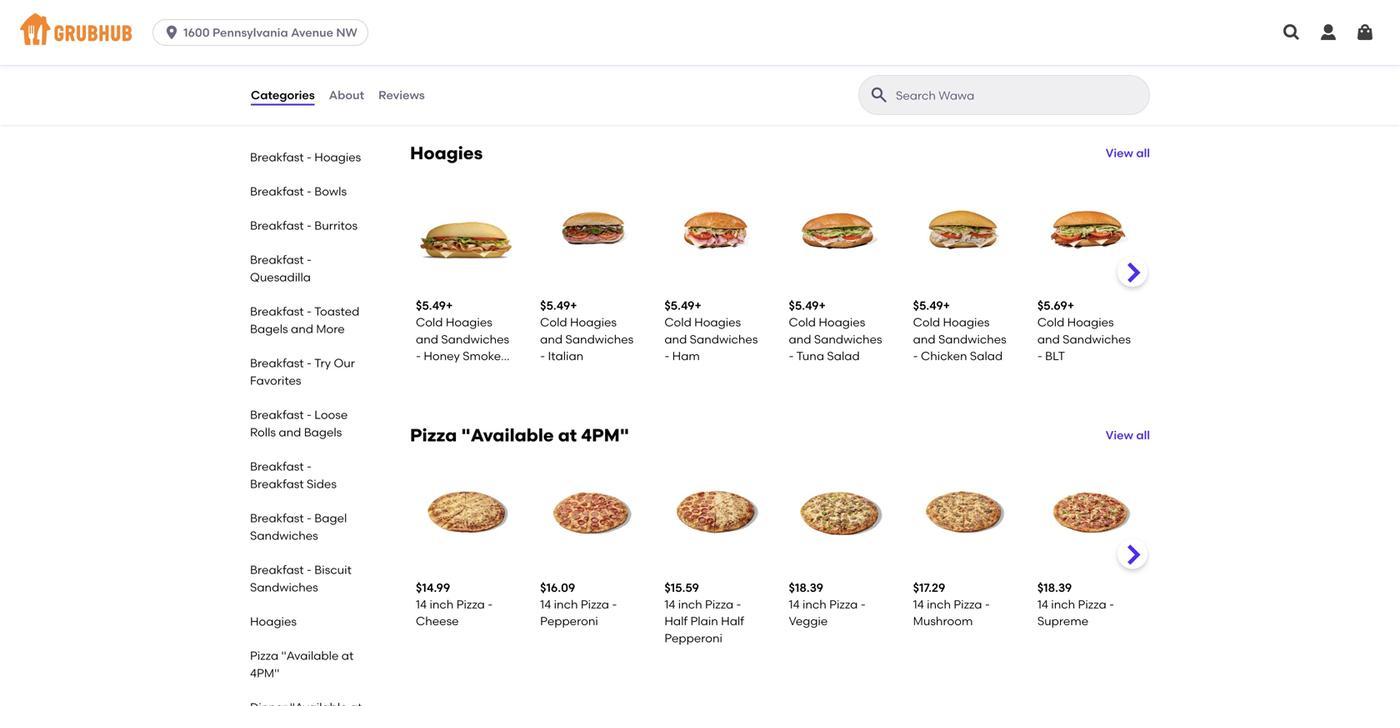 Task type: locate. For each thing, give the bounding box(es) containing it.
+ for $5.49 + cold hoagies and sandwiches - italian
[[570, 298, 577, 313]]

inch for half
[[679, 597, 703, 611]]

+ inside the $5.49 + cold hoagies and sandwiches - italian
[[570, 298, 577, 313]]

breakfast - hoagies
[[250, 150, 361, 164]]

1 horizontal spatial biscuit
[[465, 50, 502, 64]]

loose
[[315, 408, 348, 422]]

view all for pizza "available at 4pm"
[[1106, 428, 1151, 442]]

inch up supreme
[[1052, 597, 1076, 611]]

sandwiches inside the $5.49 + cold hoagies and sandwiches - italian
[[566, 332, 634, 346]]

3 $5.49 from the left
[[665, 298, 695, 313]]

inch inside $14.99 14 inch pizza - cheese
[[430, 597, 454, 611]]

14 inside $16.09 14 inch pizza - pepperoni
[[540, 597, 551, 611]]

breakfast down breakfast - breakfast sides
[[250, 511, 304, 525]]

breakfast down the 'rolls'
[[250, 459, 304, 474]]

14 down "$16.09" at the left
[[540, 597, 551, 611]]

and inside $5.49 + cold hoagies and sandwiches - tuna salad
[[789, 332, 812, 346]]

$5.49 inside the $5.49 + cold hoagies and sandwiches - italian
[[540, 298, 570, 313]]

1 + from the left
[[446, 298, 453, 313]]

sandwiches inside $5.49 + cold hoagies and sandwiches - ham
[[690, 332, 758, 346]]

turkey
[[416, 366, 452, 380]]

inch inside $15.59 14 inch pizza - half plain half pepperoni
[[679, 597, 703, 611]]

hoagies
[[410, 142, 483, 164], [315, 150, 361, 164], [446, 315, 493, 329], [570, 315, 617, 329], [695, 315, 741, 329], [819, 315, 866, 329], [943, 315, 990, 329], [1068, 315, 1114, 329], [250, 614, 297, 629]]

2 view from the top
[[1106, 428, 1134, 442]]

10 breakfast from the top
[[250, 511, 304, 525]]

categories
[[251, 88, 315, 102]]

and
[[291, 322, 313, 336], [416, 332, 439, 346], [540, 332, 563, 346], [665, 332, 687, 346], [789, 332, 812, 346], [914, 332, 936, 346], [1038, 332, 1060, 346], [279, 425, 301, 439]]

salad for chicken
[[970, 349, 1003, 363]]

sandwiches for tuna
[[814, 332, 883, 346]]

0 vertical spatial view all button
[[1106, 145, 1151, 162]]

6 inch from the left
[[1052, 597, 1076, 611]]

1 view all button from the top
[[1106, 145, 1151, 162]]

1 view from the top
[[1106, 146, 1134, 160]]

svg image inside 1600 pennsylvania avenue nw button
[[164, 24, 180, 41]]

pizza inside pizza "available at 4pm"
[[250, 649, 279, 663]]

bagels up favorites
[[250, 322, 288, 336]]

2 $18.39 from the left
[[1038, 581, 1072, 595]]

pizza inside $14.99 14 inch pizza - cheese
[[457, 597, 485, 611]]

biscuit down bagel on the bottom left of the page
[[315, 563, 352, 577]]

half
[[665, 614, 688, 628], [721, 614, 744, 628]]

cold for cold hoagies and sandwiches - italian
[[540, 315, 567, 329]]

0 vertical spatial 4pm"
[[581, 425, 629, 446]]

0 vertical spatial view
[[1106, 146, 1134, 160]]

5 + from the left
[[944, 298, 951, 313]]

sandwich
[[416, 67, 472, 81]]

pizza inside the $18.39 14 inch pizza - veggie
[[830, 597, 858, 611]]

3 cold from the left
[[665, 315, 692, 329]]

1 horizontal spatial salad
[[970, 349, 1003, 363]]

14 down $17.29
[[914, 597, 924, 611]]

+
[[446, 298, 453, 313], [570, 298, 577, 313], [695, 298, 702, 313], [819, 298, 826, 313], [944, 298, 951, 313], [1068, 298, 1075, 313]]

3 14 from the left
[[665, 597, 676, 611]]

at
[[558, 425, 577, 446], [342, 649, 354, 663]]

breakfast up favorites
[[250, 356, 304, 370]]

breakfast for breakfast - try our favorites
[[250, 356, 304, 370]]

14 inside the $18.39 14 inch pizza - supreme
[[1038, 597, 1049, 611]]

+ up honey
[[446, 298, 453, 313]]

4 cold from the left
[[789, 315, 816, 329]]

hoagies inside $5.49 + cold hoagies and sandwiches - tuna salad
[[819, 315, 866, 329]]

breakfast up "quesadilla"
[[250, 253, 304, 267]]

breakfast for breakfast - burritos
[[250, 218, 304, 233]]

"available
[[461, 425, 554, 446], [281, 649, 339, 663]]

bowls
[[315, 184, 347, 198]]

0 horizontal spatial biscuit
[[315, 563, 352, 577]]

$5.49
[[416, 298, 446, 313], [540, 298, 570, 313], [665, 298, 695, 313], [789, 298, 819, 313], [914, 298, 944, 313]]

inch inside the $18.39 14 inch pizza - veggie
[[803, 597, 827, 611]]

14 inside the $18.39 14 inch pizza - veggie
[[789, 597, 800, 611]]

- inside the $18.39 14 inch pizza - veggie
[[861, 597, 866, 611]]

2 all from the top
[[1137, 428, 1151, 442]]

more
[[316, 322, 345, 336]]

salad left the blt
[[970, 349, 1003, 363]]

and inside breakfast - loose rolls and bagels
[[279, 425, 301, 439]]

0 horizontal spatial svg image
[[164, 24, 180, 41]]

1 vertical spatial view
[[1106, 428, 1134, 442]]

$5.49 for $5.49 + cold hoagies and sandwiches - tuna salad
[[789, 298, 819, 313]]

4pm"
[[581, 425, 629, 446], [250, 666, 280, 680]]

$5.49 for $5.49 + cold hoagies and sandwiches - ham
[[665, 298, 695, 313]]

supreme
[[1038, 614, 1089, 628]]

2 + from the left
[[570, 298, 577, 313]]

1 horizontal spatial svg image
[[1356, 23, 1376, 43]]

breakfast
[[250, 150, 304, 164], [250, 184, 304, 198], [250, 218, 304, 233], [250, 253, 304, 267], [250, 304, 304, 318], [250, 356, 304, 370], [250, 408, 304, 422], [250, 459, 304, 474], [250, 477, 304, 491], [250, 511, 304, 525], [250, 563, 304, 577]]

4 inch from the left
[[803, 597, 827, 611]]

1 horizontal spatial half
[[721, 614, 744, 628]]

14 inside "$17.29 14 inch pizza - mushroom"
[[914, 597, 924, 611]]

pepperoni inside $15.59 14 inch pizza - half plain half pepperoni
[[665, 631, 723, 645]]

sandwiches inside "$5.69 + cold hoagies and sandwiches - blt"
[[1063, 332, 1131, 346]]

pizza inside $15.59 14 inch pizza - half plain half pepperoni
[[705, 597, 734, 611]]

14 down $14.99 on the bottom of page
[[416, 597, 427, 611]]

+ inside $5.49 + cold hoagies and sandwiches - chicken salad
[[944, 298, 951, 313]]

inch down "$16.09" at the left
[[554, 597, 578, 611]]

2 view all button from the top
[[1106, 427, 1151, 444]]

1 horizontal spatial pizza "available at 4pm"
[[410, 425, 629, 446]]

half right plain
[[721, 614, 744, 628]]

14 up supreme
[[1038, 597, 1049, 611]]

$18.39 up supreme
[[1038, 581, 1072, 595]]

chicken
[[416, 50, 462, 64], [921, 349, 968, 363]]

0 vertical spatial bagels
[[250, 322, 288, 336]]

0 vertical spatial view all
[[1106, 146, 1151, 160]]

- inside breakfast - bagel sandwiches
[[307, 511, 312, 525]]

and inside "$5.69 + cold hoagies and sandwiches - blt"
[[1038, 332, 1060, 346]]

3 inch from the left
[[679, 597, 703, 611]]

bagels down loose
[[304, 425, 342, 439]]

- inside the $5.49 + cold hoagies and sandwiches - italian
[[540, 349, 545, 363]]

0 horizontal spatial $18.39
[[789, 581, 824, 595]]

1 vertical spatial at
[[342, 649, 354, 663]]

$18.39 inside the $18.39 14 inch pizza - supreme
[[1038, 581, 1072, 595]]

italian
[[548, 349, 584, 363]]

pepperoni
[[540, 614, 598, 628], [665, 631, 723, 645]]

1 vertical spatial chicken
[[921, 349, 968, 363]]

- inside tab
[[307, 150, 312, 164]]

1 horizontal spatial chicken
[[921, 349, 968, 363]]

- inside breakfast - toasted bagels and more
[[307, 304, 312, 318]]

$5.69
[[1038, 298, 1068, 313]]

hoagies inside the $5.49 + cold hoagies and sandwiches - italian
[[570, 315, 617, 329]]

hoagies inside $5.49 + cold hoagies and sandwiches - chicken salad
[[943, 315, 990, 329]]

svg image
[[1319, 23, 1339, 43], [164, 24, 180, 41]]

breakfast up the 'rolls'
[[250, 408, 304, 422]]

0 vertical spatial chicken
[[416, 50, 462, 64]]

cold hoagies and sandwiches - honey smoked turkey image
[[416, 179, 517, 280]]

2 inch from the left
[[554, 597, 578, 611]]

4 breakfast from the top
[[250, 253, 304, 267]]

1 vertical spatial all
[[1137, 428, 1151, 442]]

$18.39 inside the $18.39 14 inch pizza - veggie
[[789, 581, 824, 595]]

pizza inside the $18.39 14 inch pizza - supreme
[[1078, 597, 1107, 611]]

- inside $5.49 + cold hoagies and sandwiches - tuna salad
[[789, 349, 794, 363]]

sandwiches inside $5.49 + cold hoagies and sandwiches - chicken salad
[[939, 332, 1007, 346]]

1 vertical spatial pepperoni
[[665, 631, 723, 645]]

pizza for $14.99 14 inch pizza - cheese
[[457, 597, 485, 611]]

pizza "available at 4pm"
[[410, 425, 629, 446], [250, 649, 354, 680]]

sandwiches
[[441, 332, 510, 346], [566, 332, 634, 346], [690, 332, 758, 346], [814, 332, 883, 346], [939, 332, 1007, 346], [1063, 332, 1131, 346], [250, 529, 318, 543], [250, 580, 318, 594]]

cold hoagies and sandwiches - tuna salad image
[[789, 179, 890, 280]]

at inside pizza "available at 4pm"
[[342, 649, 354, 663]]

14 up veggie
[[789, 597, 800, 611]]

1600 pennsylvania avenue nw button
[[153, 19, 375, 46]]

inch up mushroom
[[927, 597, 951, 611]]

breakfast inside breakfast - bagel sandwiches
[[250, 511, 304, 525]]

sandwiches inside $5.49 + cold hoagies and sandwiches - tuna salad
[[814, 332, 883, 346]]

7 breakfast from the top
[[250, 408, 304, 422]]

"available down smoked
[[461, 425, 554, 446]]

1 vertical spatial view all button
[[1106, 427, 1151, 444]]

- inside $5.49 + cold hoagies and sandwiches - ham
[[665, 349, 670, 363]]

and inside the $5.49 + cold hoagies and sandwiches - italian
[[540, 332, 563, 346]]

hoagies inside $5.49 + cold hoagies and sandwiches - ham
[[695, 315, 741, 329]]

0 horizontal spatial 4pm"
[[250, 666, 280, 680]]

14 for 14 inch pizza - veggie
[[789, 597, 800, 611]]

and for $5.49 + cold hoagies and sandwiches - italian
[[540, 332, 563, 346]]

11 breakfast from the top
[[250, 563, 304, 577]]

0 horizontal spatial svg image
[[1282, 23, 1302, 43]]

1 all from the top
[[1137, 146, 1151, 160]]

view all
[[1106, 146, 1151, 160], [1106, 428, 1151, 442]]

half left plain
[[665, 614, 688, 628]]

salad inside $5.49 + cold hoagies and sandwiches - chicken salad
[[970, 349, 1003, 363]]

$16.09
[[540, 581, 575, 595]]

6 breakfast from the top
[[250, 356, 304, 370]]

14 inch pizza - mushroom image
[[914, 461, 1015, 562]]

breakfast - loose rolls and bagels
[[250, 408, 348, 439]]

4 14 from the left
[[789, 597, 800, 611]]

0 horizontal spatial "available
[[281, 649, 339, 663]]

1 horizontal spatial $18.39
[[1038, 581, 1072, 595]]

salad right tuna
[[827, 349, 860, 363]]

sides
[[307, 477, 337, 491]]

view
[[1106, 146, 1134, 160], [1106, 428, 1134, 442]]

0 horizontal spatial chicken
[[416, 50, 462, 64]]

+ down cold hoagies and sandwiches - chicken salad image
[[944, 298, 951, 313]]

1 vertical spatial pizza "available at 4pm"
[[250, 649, 354, 680]]

3 breakfast from the top
[[250, 218, 304, 233]]

+ down cold hoagies and sandwiches - blt image
[[1068, 298, 1075, 313]]

14 inside $15.59 14 inch pizza - half plain half pepperoni
[[665, 597, 676, 611]]

$5.49 inside $5.49 + cold hoagies and sandwiches - honey smoked turkey
[[416, 298, 446, 313]]

- inside $15.59 14 inch pizza - half plain half pepperoni
[[737, 597, 742, 611]]

1 horizontal spatial pepperoni
[[665, 631, 723, 645]]

and for $5.69 + cold hoagies and sandwiches - blt
[[1038, 332, 1060, 346]]

breakfast for breakfast - biscuit sandwiches
[[250, 563, 304, 577]]

salad inside $5.49 + cold hoagies and sandwiches - tuna salad
[[827, 349, 860, 363]]

14
[[416, 597, 427, 611], [540, 597, 551, 611], [665, 597, 676, 611], [789, 597, 800, 611], [914, 597, 924, 611], [1038, 597, 1049, 611]]

$5.49 inside $5.49 + cold hoagies and sandwiches - chicken salad
[[914, 298, 944, 313]]

$5.69 + cold hoagies and sandwiches - blt
[[1038, 298, 1131, 363]]

breakfast - try our favorites
[[250, 356, 355, 388]]

breakfast - toasted bagels and more
[[250, 304, 360, 336]]

0 vertical spatial biscuit
[[465, 50, 502, 64]]

breakfast up 'breakfast - burritos'
[[250, 184, 304, 198]]

1 $5.49 from the left
[[416, 298, 446, 313]]

rolls
[[250, 425, 276, 439]]

14 for 14 inch pizza - cheese
[[416, 597, 427, 611]]

2 14 from the left
[[540, 597, 551, 611]]

"available down 'breakfast - biscuit sandwiches'
[[281, 649, 339, 663]]

1 vertical spatial 4pm"
[[250, 666, 280, 680]]

1 view all from the top
[[1106, 146, 1151, 160]]

$15.59
[[665, 581, 699, 595]]

breakfast down breakfast - bagel sandwiches
[[250, 563, 304, 577]]

0 horizontal spatial half
[[665, 614, 688, 628]]

1 vertical spatial bagels
[[304, 425, 342, 439]]

breakfast inside tab
[[250, 150, 304, 164]]

hoagies inside $5.49 + cold hoagies and sandwiches - honey smoked turkey
[[446, 315, 493, 329]]

pizza inside $16.09 14 inch pizza - pepperoni
[[581, 597, 609, 611]]

5 breakfast from the top
[[250, 304, 304, 318]]

bagels inside breakfast - loose rolls and bagels
[[304, 425, 342, 439]]

6 14 from the left
[[1038, 597, 1049, 611]]

pepperoni down "$16.09" at the left
[[540, 614, 598, 628]]

2 $5.49 from the left
[[540, 298, 570, 313]]

pizza inside "$17.29 14 inch pizza - mushroom"
[[954, 597, 983, 611]]

$5.49 for $5.49 + cold hoagies and sandwiches - honey smoked turkey
[[416, 298, 446, 313]]

$5.49 + cold hoagies and sandwiches - italian
[[540, 298, 634, 363]]

pizza
[[410, 425, 457, 446], [457, 597, 485, 611], [581, 597, 609, 611], [705, 597, 734, 611], [830, 597, 858, 611], [954, 597, 983, 611], [1078, 597, 1107, 611], [250, 649, 279, 663]]

all for hoagies
[[1137, 146, 1151, 160]]

0 horizontal spatial pepperoni
[[540, 614, 598, 628]]

0 vertical spatial at
[[558, 425, 577, 446]]

5 $5.49 from the left
[[914, 298, 944, 313]]

$18.39
[[789, 581, 824, 595], [1038, 581, 1072, 595]]

cold inside $5.49 + cold hoagies and sandwiches - tuna salad
[[789, 315, 816, 329]]

breakfast left sides
[[250, 477, 304, 491]]

+ inside $5.49 + cold hoagies and sandwiches - tuna salad
[[819, 298, 826, 313]]

14 inch pizza - cheese image
[[416, 461, 517, 562]]

and inside $5.49 + cold hoagies and sandwiches - chicken salad
[[914, 332, 936, 346]]

breakfast up breakfast - bowls
[[250, 150, 304, 164]]

inch
[[430, 597, 454, 611], [554, 597, 578, 611], [679, 597, 703, 611], [803, 597, 827, 611], [927, 597, 951, 611], [1052, 597, 1076, 611]]

$16.09 14 inch pizza - pepperoni
[[540, 581, 617, 628]]

cold inside $5.49 + cold hoagies and sandwiches - honey smoked turkey
[[416, 315, 443, 329]]

cheese
[[416, 614, 459, 628]]

breakfast - bowls
[[250, 184, 347, 198]]

- inside the $18.39 14 inch pizza - supreme
[[1110, 597, 1115, 611]]

view up 14 inch pizza - supreme image at the right of the page
[[1106, 428, 1134, 442]]

+ up 'italian'
[[570, 298, 577, 313]]

breakfast inside breakfast - loose rolls and bagels
[[250, 408, 304, 422]]

5 inch from the left
[[927, 597, 951, 611]]

breakfast inside breakfast - toasted bagels and more
[[250, 304, 304, 318]]

- inside breakfast - quesadilla
[[307, 253, 312, 267]]

breakfast - biscuit sandwiches
[[250, 563, 352, 594]]

svg image
[[1282, 23, 1302, 43], [1356, 23, 1376, 43]]

+ for $5.49 + cold hoagies and sandwiches - tuna salad
[[819, 298, 826, 313]]

honey
[[424, 349, 460, 363]]

1 inch from the left
[[430, 597, 454, 611]]

1 vertical spatial view all
[[1106, 428, 1151, 442]]

cold
[[416, 315, 443, 329], [540, 315, 567, 329], [665, 315, 692, 329], [789, 315, 816, 329], [914, 315, 941, 329], [1038, 315, 1065, 329]]

1 $18.39 from the left
[[789, 581, 824, 595]]

all
[[1137, 146, 1151, 160], [1137, 428, 1151, 442]]

hoagies inside the breakfast - hoagies tab
[[315, 150, 361, 164]]

1 14 from the left
[[416, 597, 427, 611]]

6 cold from the left
[[1038, 315, 1065, 329]]

14 inside $14.99 14 inch pizza - cheese
[[416, 597, 427, 611]]

$5.49 + cold hoagies and sandwiches - honey smoked turkey
[[416, 298, 510, 380]]

biscuit up sandwich
[[465, 50, 502, 64]]

2 salad from the left
[[970, 349, 1003, 363]]

breakfast for breakfast - quesadilla
[[250, 253, 304, 267]]

14 for 14 inch pizza - mushroom
[[914, 597, 924, 611]]

hoagies for $5.49 + cold hoagies and sandwiches - chicken salad
[[943, 315, 990, 329]]

0 horizontal spatial bagels
[[250, 322, 288, 336]]

+ inside "$5.69 + cold hoagies and sandwiches - blt"
[[1068, 298, 1075, 313]]

1 horizontal spatial bagels
[[304, 425, 342, 439]]

bagels inside breakfast - toasted bagels and more
[[250, 322, 288, 336]]

inch down $15.59 at the bottom of the page
[[679, 597, 703, 611]]

8 breakfast from the top
[[250, 459, 304, 474]]

pepperoni down plain
[[665, 631, 723, 645]]

breakfast inside 'breakfast - biscuit sandwiches'
[[250, 563, 304, 577]]

breakfast for breakfast - bowls
[[250, 184, 304, 198]]

$15.59 14 inch pizza - half plain half pepperoni
[[665, 581, 744, 645]]

and for breakfast - loose rolls and bagels
[[279, 425, 301, 439]]

2 view all from the top
[[1106, 428, 1151, 442]]

and inside $5.49 + cold hoagies and sandwiches - ham
[[665, 332, 687, 346]]

all for pizza "available at 4pm"
[[1137, 428, 1151, 442]]

- inside breakfast - loose rolls and bagels
[[307, 408, 312, 422]]

cold inside $5.49 + cold hoagies and sandwiches - chicken salad
[[914, 315, 941, 329]]

+ up the ham
[[695, 298, 702, 313]]

+ inside $5.49 + cold hoagies and sandwiches - ham
[[695, 298, 702, 313]]

0 horizontal spatial at
[[342, 649, 354, 663]]

pennsylvania
[[213, 25, 288, 40]]

view all button
[[1106, 145, 1151, 162], [1106, 427, 1151, 444]]

cold inside $5.49 + cold hoagies and sandwiches - ham
[[665, 315, 692, 329]]

hoagies for $5.49 + cold hoagies and sandwiches - ham
[[695, 315, 741, 329]]

+ for $5.49 + cold hoagies and sandwiches - honey smoked turkey
[[446, 298, 453, 313]]

+ inside $5.49 + cold hoagies and sandwiches - honey smoked turkey
[[446, 298, 453, 313]]

- inside 'breakfast - biscuit sandwiches'
[[307, 563, 312, 577]]

2 cold from the left
[[540, 315, 567, 329]]

6 + from the left
[[1068, 298, 1075, 313]]

salad
[[827, 349, 860, 363], [970, 349, 1003, 363]]

breakfast down "quesadilla"
[[250, 304, 304, 318]]

2 breakfast from the top
[[250, 184, 304, 198]]

cold inside the $5.49 + cold hoagies and sandwiches - italian
[[540, 315, 567, 329]]

- inside $14.99 14 inch pizza - cheese
[[488, 597, 493, 611]]

0 vertical spatial all
[[1137, 146, 1151, 160]]

cold inside "$5.69 + cold hoagies and sandwiches - blt"
[[1038, 315, 1065, 329]]

4 $5.49 from the left
[[789, 298, 819, 313]]

1 cold from the left
[[416, 315, 443, 329]]

sandwiches for blt
[[1063, 332, 1131, 346]]

14 inch pizza - pepperoni image
[[540, 461, 641, 562]]

inch up cheese
[[430, 597, 454, 611]]

$5.49 inside $5.49 + cold hoagies and sandwiches - ham
[[665, 298, 695, 313]]

inch up veggie
[[803, 597, 827, 611]]

-
[[307, 150, 312, 164], [307, 184, 312, 198], [307, 218, 312, 233], [307, 253, 312, 267], [307, 304, 312, 318], [416, 349, 421, 363], [540, 349, 545, 363], [665, 349, 670, 363], [789, 349, 794, 363], [914, 349, 918, 363], [1038, 349, 1043, 363], [307, 356, 312, 370], [307, 408, 312, 422], [307, 459, 312, 474], [307, 511, 312, 525], [307, 563, 312, 577], [488, 597, 493, 611], [612, 597, 617, 611], [737, 597, 742, 611], [861, 597, 866, 611], [985, 597, 990, 611], [1110, 597, 1115, 611]]

pizza for $18.39 14 inch pizza - supreme
[[1078, 597, 1107, 611]]

14 down $15.59 at the bottom of the page
[[665, 597, 676, 611]]

$18.39 up veggie
[[789, 581, 824, 595]]

inch inside the $18.39 14 inch pizza - supreme
[[1052, 597, 1076, 611]]

$14.99 14 inch pizza - cheese
[[416, 581, 493, 628]]

toasted
[[314, 304, 360, 318]]

5 14 from the left
[[914, 597, 924, 611]]

breakfast inside breakfast - quesadilla
[[250, 253, 304, 267]]

+ up tuna
[[819, 298, 826, 313]]

0 vertical spatial pepperoni
[[540, 614, 598, 628]]

inch inside "$17.29 14 inch pizza - mushroom"
[[927, 597, 951, 611]]

sandwiches inside breakfast - bagel sandwiches
[[250, 529, 318, 543]]

1 salad from the left
[[827, 349, 860, 363]]

14 inch pizza - veggie image
[[789, 461, 890, 562]]

and inside breakfast - toasted bagels and more
[[291, 322, 313, 336]]

hoagies for $5.49 + cold hoagies and sandwiches - tuna salad
[[819, 315, 866, 329]]

cold for cold hoagies and sandwiches - honey smoked turkey
[[416, 315, 443, 329]]

5 cold from the left
[[914, 315, 941, 329]]

$5.49 + cold hoagies and sandwiches - chicken salad
[[914, 298, 1007, 363]]

breakfast - bagel sandwiches
[[250, 511, 347, 543]]

biscuit
[[465, 50, 502, 64], [315, 563, 352, 577]]

sandwiches inside $5.49 + cold hoagies and sandwiches - honey smoked turkey
[[441, 332, 510, 346]]

1 breakfast from the top
[[250, 150, 304, 164]]

- inside $5.49 + cold hoagies and sandwiches - chicken salad
[[914, 349, 918, 363]]

and inside $5.49 + cold hoagies and sandwiches - honey smoked turkey
[[416, 332, 439, 346]]

$5.49 inside $5.49 + cold hoagies and sandwiches - tuna salad
[[789, 298, 819, 313]]

about button
[[328, 65, 365, 125]]

1 horizontal spatial "available
[[461, 425, 554, 446]]

bagels
[[250, 322, 288, 336], [304, 425, 342, 439]]

breakfast down breakfast - bowls
[[250, 218, 304, 233]]

1600
[[184, 25, 210, 40]]

$17.29 14 inch pizza - mushroom
[[914, 581, 990, 628]]

0 horizontal spatial salad
[[827, 349, 860, 363]]

4 + from the left
[[819, 298, 826, 313]]

1 vertical spatial biscuit
[[315, 563, 352, 577]]

view up cold hoagies and sandwiches - blt image
[[1106, 146, 1134, 160]]

breakfast inside breakfast - try our favorites
[[250, 356, 304, 370]]

main navigation navigation
[[0, 0, 1401, 65]]

view for hoagies
[[1106, 146, 1134, 160]]

hoagies inside "$5.69 + cold hoagies and sandwiches - blt"
[[1068, 315, 1114, 329]]

+ for $5.69 + cold hoagies and sandwiches - blt
[[1068, 298, 1075, 313]]

3 + from the left
[[695, 298, 702, 313]]

cold for cold hoagies and sandwiches - tuna salad
[[789, 315, 816, 329]]

inch inside $16.09 14 inch pizza - pepperoni
[[554, 597, 578, 611]]



Task type: vqa. For each thing, say whether or not it's contained in the screenshot.
Irvine, CA BUTTON
no



Task type: describe. For each thing, give the bounding box(es) containing it.
inch for supreme
[[1052, 597, 1076, 611]]

14 inch pizza - supreme image
[[1038, 461, 1139, 562]]

hoagies for $5.49 + cold hoagies and sandwiches - italian
[[570, 315, 617, 329]]

breakfast for breakfast - bagel sandwiches
[[250, 511, 304, 525]]

14 for 14 inch pizza - half plain half pepperoni
[[665, 597, 676, 611]]

14 inch pizza - half plain half pepperoni image
[[665, 461, 766, 562]]

sandwiches for italian
[[566, 332, 634, 346]]

about
[[329, 88, 364, 102]]

breakfast for breakfast - hoagies
[[250, 150, 304, 164]]

and for $5.49 + cold hoagies and sandwiches - ham
[[665, 332, 687, 346]]

ham
[[673, 349, 700, 363]]

- inside "$5.69 + cold hoagies and sandwiches - blt"
[[1038, 349, 1043, 363]]

and for $5.49 + cold hoagies and sandwiches - honey smoked turkey
[[416, 332, 439, 346]]

hoagies for $5.69 + cold hoagies and sandwiches - blt
[[1068, 315, 1114, 329]]

avenue
[[291, 25, 334, 40]]

smoked
[[463, 349, 509, 363]]

pepperoni inside $16.09 14 inch pizza - pepperoni
[[540, 614, 598, 628]]

14 for 14 inch pizza - supreme
[[1038, 597, 1049, 611]]

inch for veggie
[[803, 597, 827, 611]]

sandwiches for chicken
[[939, 332, 1007, 346]]

sandwiches for honey
[[441, 332, 510, 346]]

- inside $16.09 14 inch pizza - pepperoni
[[612, 597, 617, 611]]

pizza for $15.59 14 inch pizza - half plain half pepperoni
[[705, 597, 734, 611]]

breakfast for breakfast - toasted bagels and more
[[250, 304, 304, 318]]

0 vertical spatial pizza "available at 4pm"
[[410, 425, 629, 446]]

pizza for $18.39 14 inch pizza - veggie
[[830, 597, 858, 611]]

1 vertical spatial "available
[[281, 649, 339, 663]]

view all button for hoagies
[[1106, 145, 1151, 162]]

cold hoagies and sandwiches - blt image
[[1038, 179, 1139, 280]]

biscuit inside chicken biscuit sandwich
[[465, 50, 502, 64]]

Search Wawa search field
[[895, 88, 1145, 103]]

and for $5.49 + cold hoagies and sandwiches - tuna salad
[[789, 332, 812, 346]]

- inside breakfast - try our favorites
[[307, 356, 312, 370]]

9 breakfast from the top
[[250, 477, 304, 491]]

breakfast - quesadilla
[[250, 253, 312, 284]]

cold for cold hoagies and sandwiches - ham
[[665, 315, 692, 329]]

veggie
[[789, 614, 828, 628]]

$18.39 14 inch pizza - supreme
[[1038, 581, 1115, 628]]

0 vertical spatial "available
[[461, 425, 554, 446]]

breakfast - hoagies tab
[[243, 145, 374, 169]]

1600 pennsylvania avenue nw
[[184, 25, 358, 40]]

$14.99
[[416, 581, 450, 595]]

hoagies for $5.49 + cold hoagies and sandwiches - honey smoked turkey
[[446, 315, 493, 329]]

breakfast - burritos
[[250, 218, 358, 233]]

0 horizontal spatial pizza "available at 4pm"
[[250, 649, 354, 680]]

chicken biscuit sandwich button
[[409, 0, 524, 89]]

breakfast for breakfast - breakfast sides
[[250, 459, 304, 474]]

2 svg image from the left
[[1356, 23, 1376, 43]]

view all for hoagies
[[1106, 146, 1151, 160]]

reviews
[[379, 88, 425, 102]]

favorites
[[250, 374, 301, 388]]

inch for pepperoni
[[554, 597, 578, 611]]

cold for cold hoagies and sandwiches - blt
[[1038, 315, 1065, 329]]

1 horizontal spatial svg image
[[1319, 23, 1339, 43]]

$17.29
[[914, 581, 946, 595]]

cold hoagies and sandwiches - ham image
[[665, 179, 766, 280]]

1 horizontal spatial 4pm"
[[581, 425, 629, 446]]

try
[[314, 356, 331, 370]]

chicken inside chicken biscuit sandwich
[[416, 50, 462, 64]]

- inside $5.49 + cold hoagies and sandwiches - honey smoked turkey
[[416, 349, 421, 363]]

biscuit inside 'breakfast - biscuit sandwiches'
[[315, 563, 352, 577]]

view for pizza "available at 4pm"
[[1106, 428, 1134, 442]]

$18.39 14 inch pizza - veggie
[[789, 581, 866, 628]]

$5.49 for $5.49 + cold hoagies and sandwiches - chicken salad
[[914, 298, 944, 313]]

cold for cold hoagies and sandwiches - chicken salad
[[914, 315, 941, 329]]

salad for tuna
[[827, 349, 860, 363]]

1 half from the left
[[665, 614, 688, 628]]

$5.49 for $5.49 + cold hoagies and sandwiches - italian
[[540, 298, 570, 313]]

categories button
[[250, 65, 316, 125]]

breakfast - breakfast sides
[[250, 459, 337, 491]]

sandwiches for ham
[[690, 332, 758, 346]]

1 svg image from the left
[[1282, 23, 1302, 43]]

chicken inside $5.49 + cold hoagies and sandwiches - chicken salad
[[921, 349, 968, 363]]

chicken biscuit sandwich
[[416, 50, 502, 81]]

burritos
[[315, 218, 358, 233]]

view all button for pizza "available at 4pm"
[[1106, 427, 1151, 444]]

$5.49 + cold hoagies and sandwiches - tuna salad
[[789, 298, 883, 363]]

nw
[[336, 25, 358, 40]]

magnifying glass icon image
[[870, 85, 890, 105]]

plain
[[691, 614, 719, 628]]

cold hoagies and sandwiches - italian image
[[540, 179, 641, 280]]

1 horizontal spatial at
[[558, 425, 577, 446]]

cold hoagies and sandwiches - chicken salad image
[[914, 179, 1015, 280]]

and for $5.49 + cold hoagies and sandwiches - chicken salad
[[914, 332, 936, 346]]

2 half from the left
[[721, 614, 744, 628]]

$18.39 for $18.39 14 inch pizza - supreme
[[1038, 581, 1072, 595]]

14 for 14 inch pizza - pepperoni
[[540, 597, 551, 611]]

caret right icon image
[[360, 152, 370, 162]]

mushroom
[[914, 614, 973, 628]]

$5.49 + cold hoagies and sandwiches - ham
[[665, 298, 758, 363]]

quesadilla
[[250, 270, 311, 284]]

inch for cheese
[[430, 597, 454, 611]]

breakfast for breakfast - loose rolls and bagels
[[250, 408, 304, 422]]

pizza for $16.09 14 inch pizza - pepperoni
[[581, 597, 609, 611]]

- inside breakfast - breakfast sides
[[307, 459, 312, 474]]

our
[[334, 356, 355, 370]]

- inside "$17.29 14 inch pizza - mushroom"
[[985, 597, 990, 611]]

sandwiches inside 'breakfast - biscuit sandwiches'
[[250, 580, 318, 594]]

$18.39 for $18.39 14 inch pizza - veggie
[[789, 581, 824, 595]]

bagel
[[315, 511, 347, 525]]

and for breakfast - toasted bagels and more
[[291, 322, 313, 336]]

blt
[[1046, 349, 1066, 363]]

tuna
[[797, 349, 825, 363]]

reviews button
[[378, 65, 426, 125]]

+ for $5.49 + cold hoagies and sandwiches - ham
[[695, 298, 702, 313]]

pizza for $17.29 14 inch pizza - mushroom
[[954, 597, 983, 611]]

+ for $5.49 + cold hoagies and sandwiches - chicken salad
[[944, 298, 951, 313]]

inch for mushroom
[[927, 597, 951, 611]]



